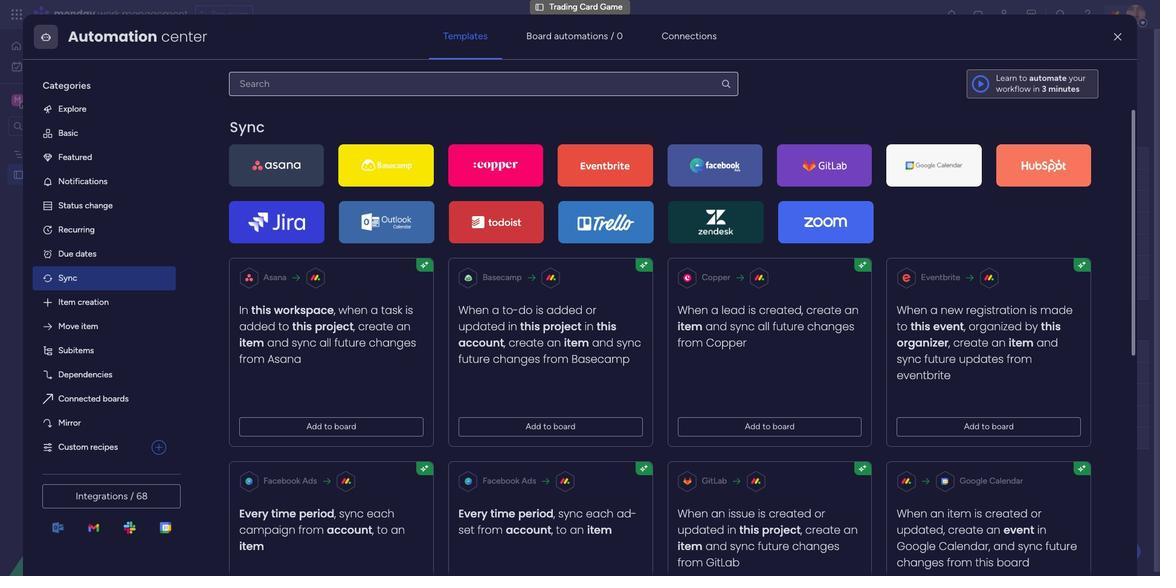 Task type: describe. For each thing, give the bounding box(es) containing it.
notifications option
[[33, 170, 176, 194]]

future inside and sync future changes from basecamp
[[459, 352, 490, 367]]

and inside in google calendar, and sync future changes from this board
[[994, 539, 1016, 554]]

asana inside and sync all future changes from asana
[[268, 352, 302, 367]]

group title for 2nd person field
[[208, 321, 268, 336]]

and left target
[[294, 175, 308, 186]]

from inside "and sync future changes from gitlab"
[[678, 555, 704, 571]]

and sync future updates from eventbrite
[[897, 335, 1059, 383]]

update feed image
[[973, 8, 985, 21]]

item for item 4
[[228, 369, 246, 379]]

new inside add new group button
[[224, 476, 240, 486]]

2 horizontal spatial project
[[763, 523, 801, 538]]

from inside and sync future changes from basecamp
[[544, 352, 569, 367]]

add for basecamp
[[526, 422, 542, 432]]

1 button
[[386, 169, 426, 191]]

a for when a lead is created, create an item
[[712, 303, 719, 318]]

2 vertical spatial trading card game
[[28, 169, 101, 180]]

set
[[459, 523, 475, 538]]

copper inside and sync all future changes from copper
[[707, 335, 747, 351]]

this event , organized by
[[911, 319, 1042, 334]]

main table button
[[204, 67, 250, 80]]

1 vertical spatial game
[[285, 39, 330, 59]]

, sync each ad- set from
[[459, 506, 637, 538]]

monday work management
[[54, 7, 188, 21]]

move item option
[[33, 315, 176, 339]]

and right the design
[[289, 197, 303, 207]]

search everything image
[[1055, 8, 1068, 21]]

0 vertical spatial basecamp
[[483, 273, 522, 283]]

to inside , when a task is added to
[[279, 319, 290, 334]]

development
[[305, 197, 356, 207]]

status change
[[58, 201, 113, 211]]

time for from
[[272, 506, 297, 522]]

0 vertical spatial gitlab
[[702, 476, 728, 487]]

working for product design and development
[[502, 196, 534, 207]]

this inside this organizer
[[1042, 319, 1062, 334]]

0 vertical spatial trading
[[550, 2, 578, 12]]

date for date field associated with 2nd person field
[[603, 347, 621, 357]]

each for , sync each campaign from
[[367, 506, 395, 522]]

do
[[519, 303, 533, 318]]

when a lead is created, create an item
[[678, 303, 859, 334]]

when for when a lead is created, create an item
[[678, 303, 709, 318]]

mirror
[[58, 418, 81, 429]]

0 horizontal spatial trading
[[28, 169, 56, 180]]

status field for first person field
[[512, 152, 543, 165]]

when for when a new registration is made to
[[897, 303, 928, 318]]

project for 2nd person field group title "field"
[[303, 346, 330, 357]]

added for to
[[240, 319, 276, 334]]

a for when a new registration is made to
[[931, 303, 938, 318]]

add to board button for basecamp
[[459, 418, 643, 437]]

1 person field from the top
[[440, 152, 471, 165]]

it for product design and development
[[547, 196, 553, 207]]

james peterson image
[[1127, 5, 1146, 24]]

0 horizontal spatial project
[[315, 319, 354, 334]]

3 minutes
[[1042, 84, 1080, 94]]

and inside and sync all future changes from asana
[[268, 335, 289, 351]]

plan
[[68, 149, 84, 159]]

in inside your workflow in
[[1033, 84, 1040, 94]]

account , to an item for ad-
[[506, 523, 613, 538]]

due
[[58, 249, 73, 259]]

when an issue is created or updated in
[[678, 506, 826, 538]]

connections
[[662, 30, 717, 42]]

in
[[240, 303, 249, 318]]

1 horizontal spatial this project , create an item
[[678, 523, 858, 554]]

google calendar
[[960, 476, 1024, 487]]

your workflow in
[[997, 73, 1086, 94]]

from inside and sync future updates from eventbrite
[[1007, 352, 1033, 367]]

distribution and logistics setup
[[228, 219, 350, 229]]

explore
[[58, 104, 87, 114]]

custom recipes
[[58, 442, 118, 453]]

board
[[527, 30, 552, 42]]

in this workspace
[[240, 303, 334, 318]]

item 4
[[228, 369, 253, 379]]

changes inside and sync future changes from basecamp
[[493, 352, 541, 367]]

sync for and sync all future changes from asana
[[292, 335, 317, 351]]

future inside and sync all future changes from copper
[[773, 319, 805, 334]]

creation
[[78, 297, 109, 308]]

1 vertical spatial workspace
[[274, 303, 334, 318]]

future inside in google calendar, and sync future changes from this board
[[1046, 539, 1078, 554]]

from inside in google calendar, and sync future changes from this board
[[948, 555, 973, 571]]

recipes
[[90, 442, 118, 453]]

featured
[[58, 152, 92, 163]]

calendar
[[990, 476, 1024, 487]]

every time period for from
[[240, 506, 335, 522]]

account for , sync each ad- set from
[[506, 523, 552, 538]]

market research and target audience analysis
[[228, 175, 405, 186]]

marketing for marketing plan
[[28, 149, 66, 159]]

item for item 5
[[228, 391, 246, 401]]

eventbrite
[[922, 273, 961, 283]]

automation center
[[68, 27, 207, 46]]

future inside and sync future updates from eventbrite
[[925, 352, 957, 367]]

item for item creation
[[58, 297, 76, 308]]

board inside in google calendar, and sync future changes from this board
[[997, 555, 1030, 571]]

gitlab inside "and sync future changes from gitlab"
[[707, 555, 740, 571]]

product
[[228, 197, 259, 207]]

, sync each campaign from
[[240, 506, 395, 538]]

account for , sync each campaign from
[[327, 523, 373, 538]]

status change option
[[33, 194, 176, 218]]

changes inside and sync all future changes from copper
[[808, 319, 855, 334]]

sync for and sync future updates from eventbrite
[[897, 352, 922, 367]]

automations
[[554, 30, 608, 42]]

see plans
[[211, 9, 248, 19]]

eventbrite
[[897, 368, 951, 383]]

when for when an item is created or updated, create an
[[897, 506, 928, 522]]

an inside when a lead is created, create an item
[[845, 303, 859, 318]]

0 vertical spatial card
[[580, 2, 598, 12]]

2 person field from the top
[[440, 345, 471, 359]]

1
[[409, 179, 412, 186]]

this organizer
[[897, 319, 1062, 351]]

registration
[[967, 303, 1027, 318]]

home
[[27, 41, 50, 51]]

changes inside and sync all future changes from asana
[[369, 335, 416, 351]]

and inside and sync future changes from basecamp
[[593, 335, 614, 351]]

branding
[[284, 241, 318, 251]]

person for first person field
[[443, 153, 468, 164]]

or for when an issue is created or updated in
[[815, 506, 826, 522]]

group for first person field
[[208, 128, 242, 143]]

item inside 'option'
[[81, 322, 98, 332]]

when a new registration is made to
[[897, 303, 1074, 334]]

see
[[211, 9, 226, 19]]

notifications
[[58, 176, 108, 187]]

connected boards
[[58, 394, 129, 404]]

marketing plan
[[28, 149, 84, 159]]

working on it for market research and target audience analysis
[[502, 175, 553, 185]]

campaign
[[320, 241, 359, 251]]

new inside when a new registration is made to
[[941, 303, 964, 318]]

status for 2nd person field
[[515, 347, 540, 357]]

custom
[[58, 442, 88, 453]]

market
[[228, 175, 255, 186]]

table
[[227, 68, 247, 79]]

0 vertical spatial asana
[[264, 273, 287, 283]]

lottie animation image
[[0, 455, 154, 577]]

campaign
[[240, 523, 296, 538]]

facebook for set
[[483, 476, 520, 487]]

center
[[161, 27, 207, 46]]

dates
[[76, 249, 97, 259]]

1 horizontal spatial project
[[543, 319, 582, 334]]

sync for and sync future changes from gitlab
[[731, 539, 755, 554]]

item inside when a lead is created, create an item
[[678, 319, 703, 334]]

from inside and sync all future changes from asana
[[240, 352, 265, 367]]

and down distribution and logistics setup at left
[[268, 241, 282, 251]]

or inside when a to-do is added or updated in
[[586, 303, 597, 318]]

is inside when an issue is created or updated in
[[759, 506, 766, 522]]

m
[[14, 95, 21, 105]]

it for market research and target audience analysis
[[547, 175, 553, 185]]

ads for from
[[303, 476, 317, 487]]

item creation option
[[33, 291, 176, 315]]

period for set
[[519, 506, 554, 522]]

project for group title "field" for first person field
[[303, 153, 330, 163]]

ads for set
[[522, 476, 537, 487]]

0
[[617, 30, 623, 42]]

marketing and branding campaign
[[228, 241, 359, 251]]

help image
[[1082, 8, 1094, 21]]

every for , sync each campaign from
[[240, 506, 269, 522]]

, inside , sync each ad- set from
[[554, 506, 556, 522]]

basic option
[[33, 121, 176, 146]]

custom recipes option
[[33, 436, 147, 460]]

date field for 2nd person field
[[600, 345, 624, 359]]

title for group title "field" for first person field
[[245, 128, 268, 143]]

setup
[[327, 219, 350, 229]]

lead
[[722, 303, 746, 318]]

design
[[261, 197, 287, 207]]

add to board button for eventbrite
[[897, 418, 1082, 437]]

research
[[257, 175, 292, 186]]

main table tab list
[[183, 64, 1136, 84]]

2023 for product design and development
[[617, 197, 635, 206]]

3 add to board from the left
[[745, 422, 795, 432]]

group
[[242, 476, 265, 486]]

/ inside button
[[611, 30, 615, 42]]

an inside when an issue is created or updated in
[[712, 506, 726, 522]]

when an item is created or updated, create an
[[897, 506, 1042, 538]]

, inside , when a task is added to
[[334, 303, 336, 318]]

this project in
[[521, 319, 597, 334]]

0 horizontal spatial workspace
[[51, 94, 99, 106]]

4
[[248, 369, 253, 379]]

categories heading
[[33, 69, 176, 97]]

and sync all future changes from asana
[[240, 335, 416, 367]]

automation
[[68, 27, 157, 46]]

2 2023 from the top
[[617, 219, 635, 228]]

0 vertical spatial game
[[600, 2, 623, 12]]

every for , sync each ad- set from
[[459, 506, 488, 522]]

stuck
[[517, 218, 538, 228]]

create inside when a lead is created, create an item
[[807, 303, 842, 318]]

from inside , sync each ad- set from
[[478, 523, 503, 538]]

board for basecamp
[[554, 422, 576, 432]]

is inside when a lead is created, create an item
[[749, 303, 757, 318]]

0 vertical spatial copper
[[702, 273, 731, 283]]

date for first person field date field
[[603, 153, 621, 164]]

google inside in google calendar, and sync future changes from this board
[[897, 539, 936, 554]]

or for when an item is created or updated, create an
[[1032, 506, 1042, 522]]

recurring
[[58, 225, 95, 235]]

all for asana
[[320, 335, 332, 351]]

move
[[58, 322, 79, 332]]

integrations
[[76, 491, 128, 502]]

updated inside when an issue is created or updated in
[[678, 523, 725, 538]]

sync for , sync each ad- set from
[[559, 506, 583, 522]]

0 vertical spatial this project , create an item
[[240, 319, 411, 351]]

add for from
[[307, 422, 322, 432]]

learn
[[997, 73, 1017, 83]]

1 horizontal spatial trading
[[186, 39, 242, 59]]

audience
[[336, 175, 372, 186]]

sync for and sync future changes from basecamp
[[617, 335, 642, 351]]

time for set
[[491, 506, 516, 522]]

21,
[[606, 219, 615, 228]]

help
[[1109, 546, 1131, 558]]

distribution
[[228, 219, 273, 229]]

facebook ads for set
[[483, 476, 537, 487]]

board for from
[[335, 422, 357, 432]]

and inside "and sync future changes from gitlab"
[[706, 539, 728, 554]]

organizer
[[897, 335, 949, 351]]

monday marketplace image
[[1026, 8, 1038, 21]]



Task type: locate. For each thing, give the bounding box(es) containing it.
sync inside and sync all future changes from asana
[[292, 335, 317, 351]]

workspace selection element
[[11, 93, 101, 109]]

created
[[769, 506, 812, 522], [986, 506, 1028, 522]]

when inside when an issue is created or updated in
[[678, 506, 709, 522]]

2023 right 21,
[[617, 219, 635, 228]]

1 project from the top
[[303, 153, 330, 163]]

all
[[758, 319, 770, 334], [320, 335, 332, 351]]

1 horizontal spatial updated
[[678, 523, 725, 538]]

is up by
[[1030, 303, 1038, 318]]

1 vertical spatial event
[[1004, 523, 1035, 538]]

lottie animation element
[[0, 455, 154, 577]]

1 vertical spatial on
[[536, 196, 545, 207]]

on
[[536, 175, 545, 185], [536, 196, 545, 207]]

connections button
[[647, 22, 732, 51]]

item inside 'when an item is created or updated, create an'
[[948, 506, 972, 522]]

new
[[941, 303, 964, 318], [224, 476, 240, 486]]

task
[[382, 303, 403, 318]]

ads
[[303, 476, 317, 487], [522, 476, 537, 487]]

in inside when an issue is created or updated in
[[728, 523, 737, 538]]

to-
[[503, 303, 519, 318]]

facebook for from
[[264, 476, 301, 487]]

a inside when a lead is created, create an item
[[712, 303, 719, 318]]

subitems option
[[33, 339, 176, 363]]

group for 2nd person field
[[208, 321, 242, 336]]

0 horizontal spatial trading card game
[[28, 169, 101, 180]]

1 group title from the top
[[208, 128, 268, 143]]

1 ads from the left
[[303, 476, 317, 487]]

Group Title field
[[205, 128, 271, 143], [205, 321, 271, 337]]

0 vertical spatial on
[[536, 175, 545, 185]]

group title field up market
[[205, 128, 271, 143]]

1 horizontal spatial card
[[245, 39, 282, 59]]

2 each from the left
[[586, 506, 614, 522]]

0 vertical spatial main
[[207, 68, 225, 79]]

each inside , sync each campaign from
[[367, 506, 395, 522]]

copper down lead
[[707, 335, 747, 351]]

/ inside button
[[130, 491, 134, 502]]

1 vertical spatial person
[[443, 347, 468, 357]]

workspace image
[[11, 94, 24, 107]]

1 , create an item from the left
[[504, 335, 590, 351]]

1 vertical spatial working on it
[[502, 196, 553, 207]]

0 vertical spatial workspace
[[51, 94, 99, 106]]

1 horizontal spatial all
[[758, 319, 770, 334]]

1 vertical spatial project
[[303, 346, 330, 357]]

nov for product design and development
[[589, 197, 603, 206]]

add to board for from
[[307, 422, 357, 432]]

trading
[[550, 2, 578, 12], [186, 39, 242, 59], [28, 169, 56, 180]]

2 group title field from the top
[[205, 321, 271, 337]]

0 vertical spatial title
[[245, 128, 268, 143]]

plans
[[228, 9, 248, 19]]

1 time from the left
[[272, 506, 297, 522]]

sync for and sync all future changes from copper
[[731, 319, 755, 334]]

1 vertical spatial status
[[58, 201, 83, 211]]

list box
[[0, 141, 154, 348]]

2 title from the top
[[245, 321, 268, 336]]

invite members image
[[999, 8, 1011, 21]]

2 facebook from the left
[[483, 476, 520, 487]]

working
[[502, 175, 534, 185], [502, 196, 534, 207]]

Search field
[[281, 96, 317, 112]]

move item
[[58, 322, 98, 332]]

project down , when a task is added to
[[303, 346, 330, 357]]

google down the updated,
[[897, 539, 936, 554]]

group title up market
[[208, 128, 268, 143]]

1 vertical spatial nov
[[589, 219, 604, 228]]

title down in
[[245, 321, 268, 336]]

when left "issue"
[[678, 506, 709, 522]]

2 horizontal spatial trading
[[550, 2, 578, 12]]

0 vertical spatial person field
[[440, 152, 471, 165]]

main inside button
[[207, 68, 225, 79]]

group title field for first person field
[[205, 128, 271, 143]]

0 vertical spatial 2023
[[617, 197, 635, 206]]

account , to an item for campaign
[[240, 523, 405, 554]]

trading up main table
[[186, 39, 242, 59]]

game
[[600, 2, 623, 12], [285, 39, 330, 59], [79, 169, 101, 180]]

2 vertical spatial 2023
[[617, 241, 635, 250]]

main table
[[207, 68, 247, 79]]

each for , sync each ad- set from
[[586, 506, 614, 522]]

added inside , when a task is added to
[[240, 319, 276, 334]]

0 vertical spatial updated
[[459, 319, 506, 334]]

add to board button for from
[[240, 418, 424, 437]]

/
[[611, 30, 615, 42], [130, 491, 134, 502]]

is
[[406, 303, 414, 318], [536, 303, 544, 318], [749, 303, 757, 318], [1030, 303, 1038, 318], [759, 506, 766, 522], [975, 506, 983, 522]]

2 it from the top
[[547, 196, 553, 207]]

2 vertical spatial game
[[79, 169, 101, 180]]

group title down in
[[208, 321, 268, 336]]

item creation
[[58, 297, 109, 308]]

when
[[339, 303, 368, 318]]

2 horizontal spatial account
[[506, 523, 552, 538]]

is inside when a new registration is made to
[[1030, 303, 1038, 318]]

1 on from the top
[[536, 175, 545, 185]]

select product image
[[11, 8, 23, 21]]

1 vertical spatial group title field
[[205, 321, 271, 337]]

updates
[[960, 352, 1004, 367]]

basecamp down "this project in"
[[572, 352, 630, 367]]

1 horizontal spatial added
[[547, 303, 583, 318]]

google
[[960, 476, 988, 487], [897, 539, 936, 554]]

event down calendar
[[1004, 523, 1035, 538]]

is up in google calendar, and sync future changes from this board
[[975, 506, 983, 522]]

tab
[[262, 64, 281, 83]]

3 add to board button from the left
[[678, 418, 862, 437]]

2 vertical spatial nov
[[589, 241, 604, 250]]

created right "issue"
[[769, 506, 812, 522]]

2 , create an item from the left
[[949, 335, 1034, 351]]

account inside this account
[[459, 335, 504, 351]]

1 2023 from the top
[[617, 197, 635, 206]]

and down the design
[[275, 219, 289, 229]]

marketing left the plan
[[28, 149, 66, 159]]

add to board for eventbrite
[[965, 422, 1014, 432]]

0 horizontal spatial created
[[769, 506, 812, 522]]

created,
[[760, 303, 804, 318]]

is right task
[[406, 303, 414, 318]]

2023 for marketing and branding campaign
[[617, 241, 635, 250]]

or inside 'when an item is created or updated, create an'
[[1032, 506, 1042, 522]]

None search field
[[229, 72, 738, 96]]

title for 2nd person field group title "field"
[[245, 321, 268, 336]]

0 vertical spatial status
[[515, 153, 540, 164]]

18,
[[605, 197, 615, 206]]

gitlab up when an issue is created or updated in
[[702, 476, 728, 487]]

every time period up campaign
[[240, 506, 335, 522]]

0 horizontal spatial sync
[[58, 273, 77, 283]]

sync inside and sync all future changes from copper
[[731, 319, 755, 334]]

every time period for set
[[459, 506, 554, 522]]

2 period from the left
[[519, 506, 554, 522]]

future
[[773, 319, 805, 334], [335, 335, 366, 351], [459, 352, 490, 367], [925, 352, 957, 367], [758, 539, 790, 554], [1046, 539, 1078, 554]]

0 vertical spatial new
[[941, 303, 964, 318]]

game up 0
[[600, 2, 623, 12]]

issue
[[729, 506, 756, 522]]

featured option
[[33, 146, 176, 170]]

1 vertical spatial date
[[603, 347, 621, 357]]

card down featured at the top left
[[59, 169, 77, 180]]

project up and sync future changes from basecamp
[[543, 319, 582, 334]]

sync option
[[33, 267, 176, 291]]

1 vertical spatial basecamp
[[572, 352, 630, 367]]

sync for , sync each campaign from
[[339, 506, 364, 522]]

main left table
[[207, 68, 225, 79]]

2 every time period from the left
[[459, 506, 554, 522]]

subitems
[[58, 346, 94, 356]]

due dates option
[[33, 242, 176, 267]]

is inside , when a task is added to
[[406, 303, 414, 318]]

all inside and sync all future changes from asana
[[320, 335, 332, 351]]

1 created from the left
[[769, 506, 812, 522]]

item
[[58, 297, 76, 308], [228, 369, 246, 379], [228, 391, 246, 401]]

game up search "field"
[[285, 39, 330, 59]]

this project , create an item down when
[[240, 319, 411, 351]]

facebook ads up , sync each campaign from
[[264, 476, 317, 487]]

0 horizontal spatial account
[[327, 523, 373, 538]]

1 horizontal spatial created
[[986, 506, 1028, 522]]

sync inside and sync future changes from basecamp
[[617, 335, 642, 351]]

and sync future changes from gitlab
[[678, 539, 840, 571]]

search image
[[721, 79, 732, 89]]

2 vertical spatial card
[[59, 169, 77, 180]]

sync inside , sync each ad- set from
[[559, 506, 583, 522]]

0 vertical spatial trading card game
[[550, 2, 623, 12]]

sync inside in google calendar, and sync future changes from this board
[[1019, 539, 1043, 554]]

2023 right 18,
[[617, 197, 635, 206]]

on for market research and target audience analysis
[[536, 175, 545, 185]]

game down featured at the top left
[[79, 169, 101, 180]]

in inside when a to-do is added or updated in
[[509, 319, 518, 334]]

boards
[[103, 394, 129, 404]]

project up the "market research and target audience analysis"
[[303, 153, 330, 163]]

0 vertical spatial sync
[[230, 117, 265, 137]]

1 period from the left
[[299, 506, 335, 522]]

0 horizontal spatial time
[[272, 506, 297, 522]]

create inside 'when an item is created or updated, create an'
[[949, 523, 984, 538]]

item left 4
[[228, 369, 246, 379]]

changes inside in google calendar, and sync future changes from this board
[[897, 555, 945, 571]]

asana down in this workspace
[[268, 352, 302, 367]]

0 horizontal spatial every
[[240, 506, 269, 522]]

list box containing marketing plan
[[0, 141, 154, 348]]

0 vertical spatial it
[[547, 175, 553, 185]]

this inside in google calendar, and sync future changes from this board
[[976, 555, 994, 571]]

0 vertical spatial marketing
[[28, 149, 66, 159]]

2 nov from the top
[[589, 219, 604, 228]]

, create an item down "this project in"
[[504, 335, 590, 351]]

3
[[1042, 84, 1047, 94]]

target
[[310, 175, 334, 186]]

0 horizontal spatial account , to an item
[[240, 523, 405, 554]]

marketing down distribution
[[228, 241, 266, 251]]

in inside in google calendar, and sync future changes from this board
[[1038, 523, 1047, 538]]

facebook ads up , sync each ad- set from
[[483, 476, 537, 487]]

a down eventbrite
[[931, 303, 938, 318]]

0 vertical spatial status field
[[512, 152, 543, 165]]

a left "to-"
[[492, 303, 500, 318]]

sync up market
[[230, 117, 265, 137]]

updated
[[459, 319, 506, 334], [678, 523, 725, 538]]

categories list box
[[33, 69, 186, 460]]

add view image
[[269, 69, 274, 78]]

on for product design and development
[[536, 196, 545, 207]]

1 vertical spatial group
[[208, 321, 242, 336]]

a inside when a new registration is made to
[[931, 303, 938, 318]]

0 horizontal spatial period
[[299, 506, 335, 522]]

management
[[122, 7, 188, 21]]

, inside , sync each campaign from
[[335, 506, 336, 522]]

and sync future changes from basecamp
[[459, 335, 642, 367]]

, create an item for changes
[[504, 335, 590, 351]]

board for eventbrite
[[992, 422, 1014, 432]]

2 time from the left
[[491, 506, 516, 522]]

1 vertical spatial working
[[502, 196, 534, 207]]

1 horizontal spatial account
[[459, 335, 504, 351]]

item inside option
[[58, 297, 76, 308]]

add for eventbrite
[[965, 422, 980, 432]]

all for copper
[[758, 319, 770, 334]]

project up "and sync future changes from gitlab"
[[763, 523, 801, 538]]

nov 16, 2023
[[589, 241, 635, 250]]

2 a from the left
[[492, 303, 500, 318]]

trading card game up automations
[[550, 2, 623, 12]]

2 every from the left
[[459, 506, 488, 522]]

2 date from the top
[[603, 347, 621, 357]]

google left calendar
[[960, 476, 988, 487]]

1 horizontal spatial period
[[519, 506, 554, 522]]

explore option
[[33, 97, 176, 121]]

1 date field from the top
[[600, 152, 624, 165]]

add to board for basecamp
[[526, 422, 576, 432]]

calendar,
[[940, 539, 991, 554]]

sync
[[230, 117, 265, 137], [58, 273, 77, 283]]

main for main table
[[207, 68, 225, 79]]

in google calendar, and sync future changes from this board
[[897, 523, 1078, 571]]

created inside 'when an item is created or updated, create an'
[[986, 506, 1028, 522]]

from inside and sync all future changes from copper
[[678, 335, 704, 351]]

1 horizontal spatial trading card game
[[186, 39, 330, 59]]

1 vertical spatial 2023
[[617, 219, 635, 228]]

when for when a to-do is added or updated in
[[459, 303, 489, 318]]

, create an item
[[504, 335, 590, 351], [949, 335, 1034, 351]]

trading card game up 'add view' icon
[[186, 39, 330, 59]]

period
[[299, 506, 335, 522], [519, 506, 554, 522]]

copper up lead
[[702, 273, 731, 283]]

sync inside option
[[58, 273, 77, 283]]

basic
[[58, 128, 78, 138]]

working for market research and target audience analysis
[[502, 175, 534, 185]]

1 horizontal spatial account , to an item
[[506, 523, 613, 538]]

change
[[85, 201, 113, 211]]

1 vertical spatial all
[[320, 335, 332, 351]]

1 add to board from the left
[[307, 422, 357, 432]]

a
[[371, 303, 379, 318], [492, 303, 500, 318], [712, 303, 719, 318], [931, 303, 938, 318]]

when
[[459, 303, 489, 318], [678, 303, 709, 318], [897, 303, 928, 318], [678, 506, 709, 522], [897, 506, 928, 522]]

create
[[807, 303, 842, 318], [359, 319, 394, 334], [509, 335, 544, 351], [954, 335, 989, 351], [806, 523, 841, 538], [949, 523, 984, 538]]

1 vertical spatial title
[[245, 321, 268, 336]]

, create an item down organized
[[949, 335, 1034, 351]]

1 nov from the top
[[589, 197, 603, 206]]

0 horizontal spatial updated
[[459, 319, 506, 334]]

every time period
[[240, 506, 335, 522], [459, 506, 554, 522]]

0 vertical spatial added
[[547, 303, 583, 318]]

a left task
[[371, 303, 379, 318]]

0 horizontal spatial each
[[367, 506, 395, 522]]

4 add to board button from the left
[[897, 418, 1082, 437]]

sync inside , sync each campaign from
[[339, 506, 364, 522]]

1 horizontal spatial game
[[285, 39, 330, 59]]

trading up board automations / 0 at the top of the page
[[550, 2, 578, 12]]

this inside this account
[[597, 319, 617, 334]]

dependencies
[[58, 370, 112, 380]]

nov 18, 2023
[[589, 197, 635, 206]]

when inside when a new registration is made to
[[897, 303, 928, 318]]

home option
[[7, 36, 147, 56]]

1 every time period from the left
[[240, 506, 335, 522]]

1 working from the top
[[502, 175, 534, 185]]

when inside 'when an item is created or updated, create an'
[[897, 506, 928, 522]]

connected boards option
[[33, 387, 176, 412]]

a left lead
[[712, 303, 719, 318]]

main right workspace image
[[28, 94, 49, 106]]

0 horizontal spatial basecamp
[[483, 273, 522, 283]]

recurring option
[[33, 218, 176, 242]]

1 person from the top
[[443, 153, 468, 164]]

1 date from the top
[[603, 153, 621, 164]]

minutes
[[1049, 84, 1080, 94]]

1 it from the top
[[547, 175, 553, 185]]

sync inside and sync future updates from eventbrite
[[897, 352, 922, 367]]

is inside 'when an item is created or updated, create an'
[[975, 506, 983, 522]]

and down "this project in"
[[593, 335, 614, 351]]

0 horizontal spatial event
[[934, 319, 965, 334]]

1 vertical spatial updated
[[678, 523, 725, 538]]

and down by
[[1037, 335, 1059, 351]]

Date field
[[600, 152, 624, 165], [600, 345, 624, 359]]

when inside when a lead is created, create an item
[[678, 303, 709, 318]]

main for main workspace
[[28, 94, 49, 106]]

ads up , sync each ad- set from
[[522, 476, 537, 487]]

group up market
[[208, 128, 242, 143]]

1 group title field from the top
[[205, 128, 271, 143]]

1 a from the left
[[371, 303, 379, 318]]

from inside , sync each campaign from
[[299, 523, 324, 538]]

person for 2nd person field
[[443, 347, 468, 357]]

this project , create an item down "issue"
[[678, 523, 858, 554]]

1 vertical spatial marketing
[[228, 241, 266, 251]]

when up the updated,
[[897, 506, 928, 522]]

when for when an issue is created or updated in
[[678, 506, 709, 522]]

board
[[335, 422, 357, 432], [554, 422, 576, 432], [773, 422, 795, 432], [992, 422, 1014, 432], [997, 555, 1030, 571]]

new up this event , organized by
[[941, 303, 964, 318]]

2 working from the top
[[502, 196, 534, 207]]

working on it
[[502, 175, 553, 185], [502, 196, 553, 207]]

added up "this project in"
[[547, 303, 583, 318]]

2 vertical spatial trading
[[28, 169, 56, 180]]

4 add to board from the left
[[965, 422, 1014, 432]]

2 project from the top
[[303, 346, 330, 357]]

0 horizontal spatial google
[[897, 539, 936, 554]]

and inside and sync all future changes from copper
[[706, 319, 728, 334]]

4 a from the left
[[931, 303, 938, 318]]

2 status field from the top
[[512, 345, 543, 359]]

1 horizontal spatial workspace
[[274, 303, 334, 318]]

0 horizontal spatial , create an item
[[504, 335, 590, 351]]

group down in
[[208, 321, 242, 336]]

project
[[303, 153, 330, 163], [303, 346, 330, 357]]

facebook ads for from
[[264, 476, 317, 487]]

2 on from the top
[[536, 196, 545, 207]]

in
[[1033, 84, 1040, 94], [509, 319, 518, 334], [585, 319, 594, 334], [728, 523, 737, 538], [1038, 523, 1047, 538]]

nov for marketing and branding campaign
[[589, 241, 604, 250]]

2 vertical spatial status
[[515, 347, 540, 357]]

status field for 2nd person field
[[512, 345, 543, 359]]

when left "to-"
[[459, 303, 489, 318]]

5
[[248, 391, 253, 401]]

to inside when a new registration is made to
[[897, 319, 908, 334]]

made
[[1041, 303, 1074, 318]]

marketing for marketing and branding campaign
[[228, 241, 266, 251]]

2 horizontal spatial trading card game
[[550, 2, 623, 12]]

1 every from the left
[[240, 506, 269, 522]]

new left group
[[224, 476, 240, 486]]

1 vertical spatial main
[[28, 94, 49, 106]]

1 working on it from the top
[[502, 175, 553, 185]]

1 horizontal spatial ads
[[522, 476, 537, 487]]

automate
[[1030, 73, 1067, 83]]

title up market
[[245, 128, 268, 143]]

updated inside when a to-do is added or updated in
[[459, 319, 506, 334]]

add inside add new group button
[[207, 476, 222, 486]]

1 vertical spatial asana
[[268, 352, 302, 367]]

2 group from the top
[[208, 321, 242, 336]]

and down lead
[[706, 319, 728, 334]]

this account
[[459, 319, 617, 351]]

all inside and sync all future changes from copper
[[758, 319, 770, 334]]

card
[[580, 2, 598, 12], [245, 39, 282, 59], [59, 169, 77, 180]]

asana up in this workspace
[[264, 273, 287, 283]]

future inside "and sync future changes from gitlab"
[[758, 539, 790, 554]]

project down when
[[315, 319, 354, 334]]

nov left 18,
[[589, 197, 603, 206]]

Search for a column type search field
[[229, 72, 738, 96]]

1 vertical spatial trading card game
[[186, 39, 330, 59]]

project
[[315, 319, 354, 334], [543, 319, 582, 334], [763, 523, 801, 538]]

1 title from the top
[[245, 128, 268, 143]]

group title field for 2nd person field
[[205, 321, 271, 337]]

gitlab down when an issue is created or updated in
[[707, 555, 740, 571]]

created for event
[[986, 506, 1028, 522]]

main inside workspace selection element
[[28, 94, 49, 106]]

0 vertical spatial group
[[208, 128, 242, 143]]

0 horizontal spatial card
[[59, 169, 77, 180]]

a inside when a to-do is added or updated in
[[492, 303, 500, 318]]

0 vertical spatial working
[[502, 175, 534, 185]]

future inside and sync all future changes from asana
[[335, 335, 366, 351]]

nov left 21,
[[589, 219, 604, 228]]

created down calendar
[[986, 506, 1028, 522]]

all down created, on the bottom of the page
[[758, 319, 770, 334]]

event up the organizer
[[934, 319, 965, 334]]

integrations / 68
[[76, 491, 148, 502]]

1 vertical spatial status field
[[512, 345, 543, 359]]

option
[[0, 143, 154, 145]]

0 horizontal spatial facebook
[[264, 476, 301, 487]]

0 vertical spatial event
[[934, 319, 965, 334]]

nov
[[589, 197, 603, 206], [589, 219, 604, 228], [589, 241, 604, 250]]

analysis
[[374, 175, 405, 186]]

1 vertical spatial item
[[228, 369, 246, 379]]

status inside 'option'
[[58, 201, 83, 211]]

dependencies option
[[33, 363, 176, 387]]

2 working on it from the top
[[502, 196, 553, 207]]

2 created from the left
[[986, 506, 1028, 522]]

0 vertical spatial project
[[303, 153, 330, 163]]

add new group button
[[184, 472, 270, 491]]

every up campaign
[[240, 506, 269, 522]]

1 each from the left
[[367, 506, 395, 522]]

1 vertical spatial date field
[[600, 345, 624, 359]]

3 nov from the top
[[589, 241, 604, 250]]

1 facebook ads from the left
[[264, 476, 317, 487]]

is right do
[[536, 303, 544, 318]]

and inside and sync future updates from eventbrite
[[1037, 335, 1059, 351]]

1 group from the top
[[208, 128, 242, 143]]

is right "issue"
[[759, 506, 766, 522]]

status for first person field
[[515, 153, 540, 164]]

2 add to board from the left
[[526, 422, 576, 432]]

Status field
[[512, 152, 543, 165], [512, 345, 543, 359]]

marketing
[[28, 149, 66, 159], [228, 241, 266, 251]]

sync down due
[[58, 273, 77, 283]]

mirror option
[[33, 412, 176, 436]]

1 horizontal spatial event
[[1004, 523, 1035, 538]]

2 date field from the top
[[600, 345, 624, 359]]

basecamp inside and sync future changes from basecamp
[[572, 352, 630, 367]]

when left lead
[[678, 303, 709, 318]]

date field for first person field
[[600, 152, 624, 165]]

card up 'add view' icon
[[245, 39, 282, 59]]

and right calendar,
[[994, 539, 1016, 554]]

tab inside main table tab list
[[262, 64, 281, 83]]

all down , when a task is added to
[[320, 335, 332, 351]]

workspace up and sync all future changes from asana
[[274, 303, 334, 318]]

group title field down in
[[205, 321, 271, 337]]

2 facebook ads from the left
[[483, 476, 537, 487]]

or inside when an issue is created or updated in
[[815, 506, 826, 522]]

is right lead
[[749, 303, 757, 318]]

0 vertical spatial /
[[611, 30, 615, 42]]

1 status field from the top
[[512, 152, 543, 165]]

0 vertical spatial google
[[960, 476, 988, 487]]

when inside when a to-do is added or updated in
[[459, 303, 489, 318]]

organized
[[969, 319, 1023, 334]]

integrations / 68 button
[[43, 485, 181, 509]]

0 vertical spatial item
[[58, 297, 76, 308]]

trading right public board image
[[28, 169, 56, 180]]

0 horizontal spatial main
[[28, 94, 49, 106]]

2 person from the top
[[443, 347, 468, 357]]

created inside when an issue is created or updated in
[[769, 506, 812, 522]]

2 group title from the top
[[208, 321, 268, 336]]

card up automations
[[580, 2, 598, 12]]

1 vertical spatial group title
[[208, 321, 268, 336]]

logistics
[[291, 219, 325, 229]]

add new group
[[207, 476, 265, 486]]

and down when an issue is created or updated in
[[706, 539, 728, 554]]

0 horizontal spatial or
[[586, 303, 597, 318]]

0 horizontal spatial ads
[[303, 476, 317, 487]]

every up set
[[459, 506, 488, 522]]

1 add to board button from the left
[[240, 418, 424, 437]]

1 account , to an item from the left
[[240, 523, 405, 554]]

2 add to board button from the left
[[459, 418, 643, 437]]

by
[[1026, 319, 1039, 334]]

0 vertical spatial person
[[443, 153, 468, 164]]

3 a from the left
[[712, 303, 719, 318]]

add to board button
[[240, 418, 424, 437], [459, 418, 643, 437], [678, 418, 862, 437], [897, 418, 1082, 437]]

is inside when a to-do is added or updated in
[[536, 303, 544, 318]]

2023 right 16,
[[617, 241, 635, 250]]

workspace down categories
[[51, 94, 99, 106]]

board automations / 0
[[527, 30, 623, 42]]

and down in this workspace
[[268, 335, 289, 351]]

a inside , when a task is added to
[[371, 303, 379, 318]]

item up move
[[58, 297, 76, 308]]

1 horizontal spatial time
[[491, 506, 516, 522]]

each inside , sync each ad- set from
[[586, 506, 614, 522]]

ads up , sync each campaign from
[[303, 476, 317, 487]]

every time period up set
[[459, 506, 554, 522]]

1 facebook from the left
[[264, 476, 301, 487]]

/ left 0
[[611, 30, 615, 42]]

changes inside "and sync future changes from gitlab"
[[793, 539, 840, 554]]

collapse image
[[1124, 99, 1134, 109]]

item left 5
[[228, 391, 246, 401]]

created for this project
[[769, 506, 812, 522]]

2 ads from the left
[[522, 476, 537, 487]]

sync inside "and sync future changes from gitlab"
[[731, 539, 755, 554]]

1 horizontal spatial sync
[[230, 117, 265, 137]]

public board image
[[13, 169, 24, 180]]

trading card game down featured at the top left
[[28, 169, 101, 180]]

0 vertical spatial date field
[[600, 152, 624, 165]]

added for or
[[547, 303, 583, 318]]

group title for first person field
[[208, 128, 268, 143]]

1 horizontal spatial main
[[207, 68, 225, 79]]

when up the organizer
[[897, 303, 928, 318]]

/ left 68 on the bottom left
[[130, 491, 134, 502]]

working on it for product design and development
[[502, 196, 553, 207]]

2 account , to an item from the left
[[506, 523, 613, 538]]

added inside when a to-do is added or updated in
[[547, 303, 583, 318]]

Search in workspace field
[[25, 119, 101, 133]]

board automations / 0 button
[[512, 22, 638, 51]]

marketing inside list box
[[28, 149, 66, 159]]

Person field
[[440, 152, 471, 165], [440, 345, 471, 359]]

1 horizontal spatial basecamp
[[572, 352, 630, 367]]

nov left 16,
[[589, 241, 604, 250]]

learn to automate
[[997, 73, 1067, 83]]

basecamp up "to-"
[[483, 273, 522, 283]]

period for from
[[299, 506, 335, 522]]

, create an item for updates
[[949, 335, 1034, 351]]

due dates
[[58, 249, 97, 259]]

1 horizontal spatial or
[[815, 506, 826, 522]]

notifications image
[[946, 8, 958, 21]]

a for when a to-do is added or updated in
[[492, 303, 500, 318]]

added down in
[[240, 319, 276, 334]]

3 2023 from the top
[[617, 241, 635, 250]]



Task type: vqa. For each thing, say whether or not it's contained in the screenshot.
the workflow
yes



